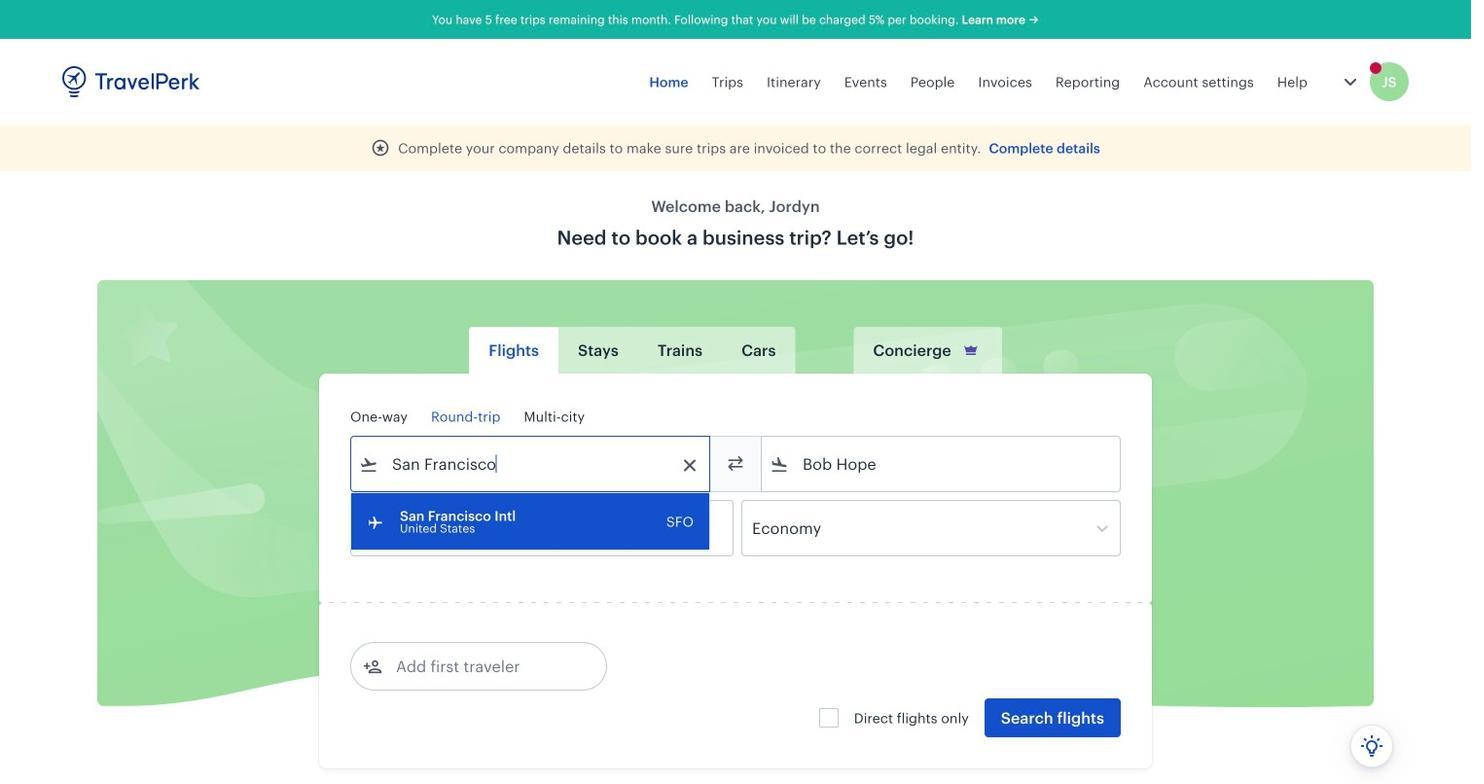 Task type: locate. For each thing, give the bounding box(es) containing it.
Depart text field
[[379, 501, 480, 556]]

To search field
[[789, 449, 1095, 480]]



Task type: describe. For each thing, give the bounding box(es) containing it.
Add first traveler search field
[[382, 651, 585, 682]]

From search field
[[379, 449, 684, 480]]

Return text field
[[494, 501, 595, 556]]



